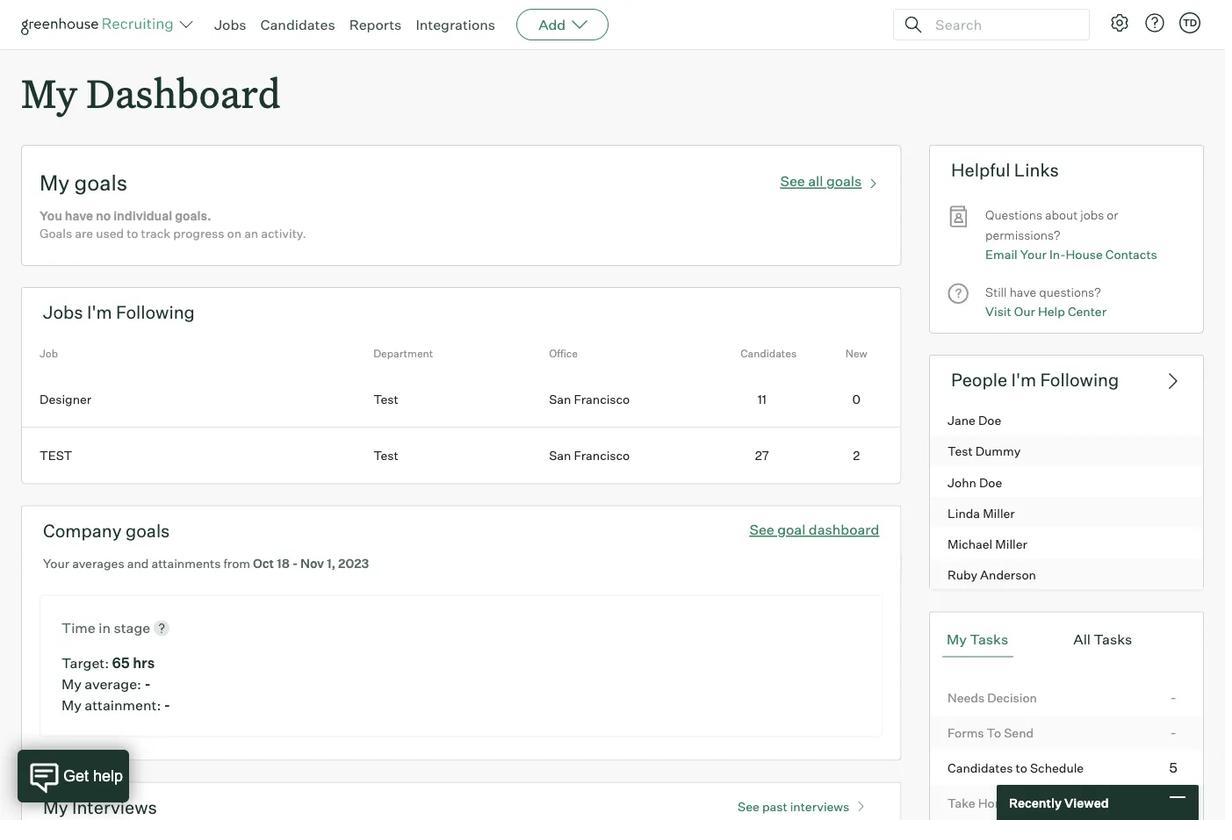 Task type: describe. For each thing, give the bounding box(es) containing it.
2023
[[338, 556, 369, 571]]

i'm for jobs
[[87, 302, 112, 324]]

time
[[62, 619, 96, 637]]

ruby
[[948, 568, 978, 583]]

to inside you have no individual goals. goals are used to track progress on an activity.
[[127, 226, 138, 241]]

see past interviews
[[738, 800, 850, 815]]

linda
[[948, 506, 981, 521]]

my goals
[[40, 170, 128, 196]]

11
[[758, 392, 767, 407]]

in
[[99, 619, 111, 637]]

jobs for jobs i'm following
[[43, 302, 83, 324]]

viewed
[[1065, 795, 1109, 811]]

miller for michael miller
[[996, 537, 1028, 552]]

average:
[[85, 675, 141, 693]]

department
[[374, 347, 433, 360]]

recently
[[1010, 795, 1062, 811]]

anderson
[[981, 568, 1037, 583]]

our
[[1015, 304, 1036, 319]]

jobs i'm following
[[43, 302, 195, 324]]

11 link
[[725, 371, 813, 428]]

oct
[[253, 556, 274, 571]]

miller for linda miller
[[983, 506, 1016, 521]]

interviews
[[72, 797, 157, 819]]

and
[[127, 556, 149, 571]]

no
[[96, 208, 111, 224]]

1,
[[327, 556, 336, 571]]

greenhouse recruiting image
[[21, 14, 179, 35]]

0 link
[[813, 371, 901, 428]]

needs decision
[[948, 691, 1038, 706]]

following for people i'm following
[[1041, 369, 1120, 391]]

see for my goals
[[781, 173, 806, 190]]

my tasks button
[[943, 622, 1013, 658]]

questions
[[986, 208, 1043, 223]]

add button
[[517, 9, 609, 40]]

company
[[43, 520, 122, 542]]

reports link
[[349, 16, 402, 33]]

people i'm following
[[952, 369, 1120, 391]]

i'm for people
[[1012, 369, 1037, 391]]

past
[[763, 800, 788, 815]]

my for my dashboard
[[21, 67, 77, 119]]

candidates for candidates link
[[261, 16, 335, 33]]

0 horizontal spatial send
[[1004, 726, 1034, 741]]

0 horizontal spatial your
[[43, 556, 70, 571]]

attainments
[[151, 556, 221, 571]]

schedule
[[1031, 761, 1084, 776]]

see all goals link
[[781, 169, 883, 190]]

john doe link
[[931, 466, 1204, 497]]

francisco for 27
[[574, 448, 630, 464]]

27 link
[[725, 428, 813, 484]]

test dummy link
[[931, 435, 1204, 466]]

td button
[[1180, 12, 1201, 33]]

interviews
[[790, 800, 850, 815]]

email your in-house contacts link
[[986, 245, 1158, 265]]

you have no individual goals. goals are used to track progress on an activity.
[[40, 208, 307, 241]]

dashboard
[[809, 521, 880, 539]]

contacts
[[1106, 247, 1158, 262]]

my for my interviews
[[43, 797, 68, 819]]

track
[[141, 226, 171, 241]]

test dummy
[[948, 444, 1021, 459]]

dashboard
[[86, 67, 281, 119]]

san francisco for 11
[[549, 392, 630, 407]]

still have questions? visit our help center
[[986, 284, 1107, 319]]

2
[[853, 448, 860, 464]]

help
[[1039, 304, 1066, 319]]

home
[[979, 796, 1013, 811]]

stage
[[114, 619, 150, 637]]

goals for my goals
[[74, 170, 128, 196]]

dummy
[[976, 444, 1021, 459]]

san francisco for 27
[[549, 448, 630, 464]]

center
[[1068, 304, 1107, 319]]

nov
[[301, 556, 324, 571]]

jobs link
[[214, 16, 246, 33]]

about
[[1046, 208, 1078, 223]]

recently viewed
[[1010, 795, 1109, 811]]

individual
[[113, 208, 172, 224]]

tasks for all tasks
[[1094, 630, 1133, 648]]

0
[[853, 392, 861, 407]]

needs
[[948, 691, 985, 706]]

linda miller
[[948, 506, 1016, 521]]

1 horizontal spatial candidates
[[741, 347, 797, 360]]

designer
[[40, 392, 92, 407]]

time in
[[62, 619, 114, 637]]

all
[[1074, 630, 1091, 648]]

permissions?
[[986, 227, 1061, 243]]

my tasks
[[947, 630, 1009, 648]]

are
[[75, 226, 93, 241]]

in-
[[1050, 247, 1066, 262]]

my interviews
[[43, 797, 157, 819]]

an
[[244, 226, 259, 241]]

john
[[948, 475, 977, 490]]

helpful links
[[952, 159, 1060, 181]]

65
[[112, 654, 130, 672]]

visit
[[986, 304, 1012, 319]]

forms
[[948, 726, 985, 741]]

goals for company goals
[[126, 520, 170, 542]]

1 horizontal spatial to
[[1016, 761, 1028, 776]]

michael
[[948, 537, 993, 552]]

candidates for candidates to schedule
[[948, 761, 1014, 776]]

doe for jane doe
[[979, 413, 1002, 428]]

see goal dashboard link
[[750, 521, 880, 539]]

francisco for 11
[[574, 392, 630, 407]]



Task type: locate. For each thing, give the bounding box(es) containing it.
1 vertical spatial your
[[43, 556, 70, 571]]

tasks inside the my tasks button
[[970, 630, 1009, 648]]

tasks inside all tasks button
[[1094, 630, 1133, 648]]

see inside see past interviews link
[[738, 800, 760, 815]]

tasks for my tasks
[[970, 630, 1009, 648]]

have
[[65, 208, 93, 224], [1010, 284, 1037, 300]]

your down company
[[43, 556, 70, 571]]

1 horizontal spatial i'm
[[1012, 369, 1037, 391]]

on
[[227, 226, 242, 241]]

tab list containing my tasks
[[943, 622, 1191, 658]]

1 vertical spatial san francisco
[[549, 448, 630, 464]]

Search text field
[[931, 12, 1074, 37]]

1 vertical spatial miller
[[996, 537, 1028, 552]]

0 vertical spatial your
[[1021, 247, 1047, 262]]

following down "track"
[[116, 302, 195, 324]]

all
[[809, 173, 824, 190]]

miller up michael miller
[[983, 506, 1016, 521]]

goal
[[778, 521, 806, 539]]

18
[[277, 556, 290, 571]]

have up are
[[65, 208, 93, 224]]

1 vertical spatial following
[[1041, 369, 1120, 391]]

2 horizontal spatial candidates
[[948, 761, 1014, 776]]

goals up the "and"
[[126, 520, 170, 542]]

1 horizontal spatial send
[[1064, 796, 1094, 811]]

2 tasks from the left
[[1094, 630, 1133, 648]]

decision
[[988, 691, 1038, 706]]

from
[[224, 556, 250, 571]]

2 vertical spatial to
[[1050, 796, 1062, 811]]

miller
[[983, 506, 1016, 521], [996, 537, 1028, 552]]

0 vertical spatial see
[[781, 173, 806, 190]]

san francisco
[[549, 392, 630, 407], [549, 448, 630, 464]]

1 vertical spatial see
[[750, 521, 775, 539]]

new
[[846, 347, 868, 360]]

2 vertical spatial candidates
[[948, 761, 1014, 776]]

5
[[1170, 759, 1178, 777]]

your inside questions about jobs or permissions? email your in-house contacts
[[1021, 247, 1047, 262]]

ruby anderson
[[948, 568, 1037, 583]]

miller up anderson
[[996, 537, 1028, 552]]

0 horizontal spatial following
[[116, 302, 195, 324]]

see left past
[[738, 800, 760, 815]]

tab list
[[943, 622, 1191, 658]]

designer link
[[22, 371, 374, 428]]

averages
[[72, 556, 124, 571]]

tests
[[1016, 796, 1047, 811]]

send
[[1004, 726, 1034, 741], [1064, 796, 1094, 811]]

doe right jane
[[979, 413, 1002, 428]]

see past interviews link
[[729, 792, 880, 815]]

goals right all
[[827, 173, 862, 190]]

see left all
[[781, 173, 806, 190]]

0 vertical spatial jobs
[[214, 16, 246, 33]]

forms to send
[[948, 726, 1034, 741]]

to right tests
[[1050, 796, 1062, 811]]

candidates to schedule
[[948, 761, 1084, 776]]

jane
[[948, 413, 976, 428]]

attainment:
[[85, 697, 161, 714]]

-
[[292, 556, 298, 571], [145, 675, 151, 693], [1171, 689, 1177, 706], [164, 697, 171, 714], [1171, 724, 1177, 742], [1171, 794, 1177, 812]]

0 vertical spatial have
[[65, 208, 93, 224]]

san for 27
[[549, 448, 572, 464]]

job
[[40, 347, 58, 360]]

i'm right people
[[1012, 369, 1037, 391]]

add
[[539, 16, 566, 33]]

27
[[755, 448, 770, 464]]

0 horizontal spatial tasks
[[970, 630, 1009, 648]]

following for jobs i'm following
[[116, 302, 195, 324]]

all tasks
[[1074, 630, 1133, 648]]

2 vertical spatial see
[[738, 800, 760, 815]]

links
[[1015, 159, 1060, 181]]

have for help
[[1010, 284, 1037, 300]]

email
[[986, 247, 1018, 262]]

1 vertical spatial send
[[1064, 796, 1094, 811]]

send right "to" at right
[[1004, 726, 1034, 741]]

0 horizontal spatial i'm
[[87, 302, 112, 324]]

1 vertical spatial doe
[[980, 475, 1003, 490]]

to up take home tests to send
[[1016, 761, 1028, 776]]

1 vertical spatial francisco
[[574, 448, 630, 464]]

0 vertical spatial i'm
[[87, 302, 112, 324]]

following up jane doe link
[[1041, 369, 1120, 391]]

office
[[549, 347, 578, 360]]

doe for john doe
[[980, 475, 1003, 490]]

your down permissions?
[[1021, 247, 1047, 262]]

2 link
[[813, 428, 901, 484]]

1 horizontal spatial following
[[1041, 369, 1120, 391]]

test for 11
[[374, 392, 399, 407]]

my for my tasks
[[947, 630, 967, 648]]

0 horizontal spatial have
[[65, 208, 93, 224]]

0 vertical spatial doe
[[979, 413, 1002, 428]]

0 vertical spatial san francisco
[[549, 392, 630, 407]]

1 vertical spatial candidates
[[741, 347, 797, 360]]

house
[[1066, 247, 1103, 262]]

jobs up job on the left of page
[[43, 302, 83, 324]]

0 vertical spatial following
[[116, 302, 195, 324]]

1 vertical spatial have
[[1010, 284, 1037, 300]]

candidates down forms to send
[[948, 761, 1014, 776]]

2 san from the top
[[549, 448, 572, 464]]

reports
[[349, 16, 402, 33]]

test
[[40, 448, 72, 464]]

helpful
[[952, 159, 1011, 181]]

0 vertical spatial miller
[[983, 506, 1016, 521]]

candidates up 11 link
[[741, 347, 797, 360]]

0 horizontal spatial jobs
[[43, 302, 83, 324]]

san for 11
[[549, 392, 572, 407]]

to down individual
[[127, 226, 138, 241]]

visit our help center link
[[986, 302, 1107, 322]]

all tasks button
[[1070, 622, 1137, 658]]

see left goal
[[750, 521, 775, 539]]

see all goals
[[781, 173, 862, 190]]

company goals
[[43, 520, 170, 542]]

san
[[549, 392, 572, 407], [549, 448, 572, 464]]

test for 27
[[374, 448, 399, 464]]

questions about jobs or permissions? email your in-house contacts
[[986, 208, 1158, 262]]

2 horizontal spatial to
[[1050, 796, 1062, 811]]

jobs left candidates link
[[214, 16, 246, 33]]

1 horizontal spatial jobs
[[214, 16, 246, 33]]

0 horizontal spatial candidates
[[261, 16, 335, 33]]

people
[[952, 369, 1008, 391]]

take
[[948, 796, 976, 811]]

1 vertical spatial jobs
[[43, 302, 83, 324]]

target:
[[62, 654, 109, 672]]

you
[[40, 208, 62, 224]]

jobs for jobs link
[[214, 16, 246, 33]]

0 vertical spatial francisco
[[574, 392, 630, 407]]

goals up no
[[74, 170, 128, 196]]

td button
[[1177, 9, 1205, 37]]

jane doe link
[[931, 404, 1204, 435]]

have for goals
[[65, 208, 93, 224]]

to
[[127, 226, 138, 241], [1016, 761, 1028, 776], [1050, 796, 1062, 811]]

configure image
[[1110, 12, 1131, 33]]

1 vertical spatial to
[[1016, 761, 1028, 776]]

see inside see all goals link
[[781, 173, 806, 190]]

john doe
[[948, 475, 1003, 490]]

0 vertical spatial to
[[127, 226, 138, 241]]

1 san from the top
[[549, 392, 572, 407]]

doe right john
[[980, 475, 1003, 490]]

0 horizontal spatial to
[[127, 226, 138, 241]]

target: 65 hrs my average: - my attainment: -
[[62, 654, 171, 714]]

have inside 'still have questions? visit our help center'
[[1010, 284, 1037, 300]]

see for company goals
[[750, 521, 775, 539]]

i'm down used
[[87, 302, 112, 324]]

to
[[987, 726, 1002, 741]]

hrs
[[133, 654, 155, 672]]

0 vertical spatial candidates
[[261, 16, 335, 33]]

my for my goals
[[40, 170, 70, 196]]

test inside test dummy link
[[948, 444, 973, 459]]

progress
[[173, 226, 225, 241]]

your
[[1021, 247, 1047, 262], [43, 556, 70, 571]]

1 francisco from the top
[[574, 392, 630, 407]]

your averages and attainments from oct 18 - nov 1, 2023
[[43, 556, 369, 571]]

send down schedule
[[1064, 796, 1094, 811]]

1 san francisco from the top
[[549, 392, 630, 407]]

candidates right jobs link
[[261, 16, 335, 33]]

see for my interviews
[[738, 800, 760, 815]]

jane doe
[[948, 413, 1002, 428]]

candidates
[[261, 16, 335, 33], [741, 347, 797, 360], [948, 761, 1014, 776]]

have inside you have no individual goals. goals are used to track progress on an activity.
[[65, 208, 93, 224]]

test link
[[22, 428, 374, 484]]

michael miller link
[[931, 528, 1204, 559]]

2 san francisco from the top
[[549, 448, 630, 464]]

1 horizontal spatial your
[[1021, 247, 1047, 262]]

2 francisco from the top
[[574, 448, 630, 464]]

candidates link
[[261, 16, 335, 33]]

have up our
[[1010, 284, 1037, 300]]

ruby anderson link
[[931, 559, 1204, 590]]

1 horizontal spatial tasks
[[1094, 630, 1133, 648]]

1 horizontal spatial have
[[1010, 284, 1037, 300]]

1 vertical spatial san
[[549, 448, 572, 464]]

0 vertical spatial san
[[549, 392, 572, 407]]

tasks right all
[[1094, 630, 1133, 648]]

1 tasks from the left
[[970, 630, 1009, 648]]

integrations
[[416, 16, 496, 33]]

tasks up the needs decision
[[970, 630, 1009, 648]]

0 vertical spatial send
[[1004, 726, 1034, 741]]

my inside button
[[947, 630, 967, 648]]

1 vertical spatial i'm
[[1012, 369, 1037, 391]]



Task type: vqa. For each thing, say whether or not it's contained in the screenshot.
Miller for Linda Miller
yes



